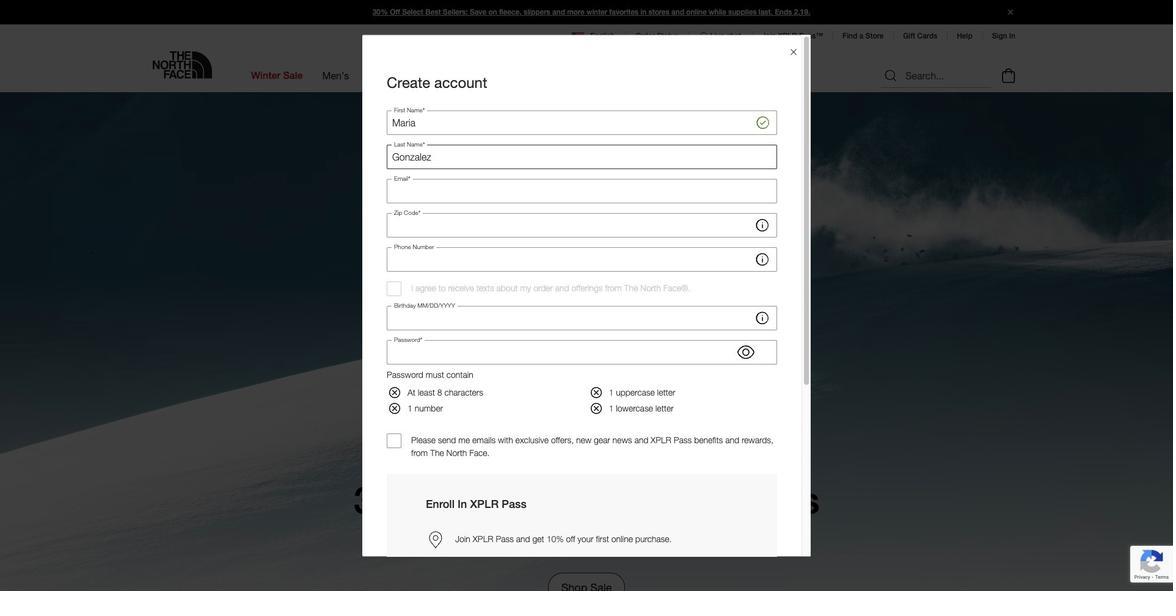 Task type: locate. For each thing, give the bounding box(es) containing it.
view cart image
[[999, 66, 1019, 85]]

info image
[[754, 217, 771, 234], [754, 251, 771, 268]]

None text field
[[387, 110, 777, 135], [387, 179, 777, 203], [387, 213, 777, 238], [387, 110, 777, 135], [387, 179, 777, 203], [387, 213, 777, 238]]

None checkbox
[[387, 434, 402, 448]]

0 vertical spatial info image
[[754, 217, 771, 234]]

None text field
[[387, 145, 777, 169], [435, 206, 738, 231], [387, 306, 777, 331], [387, 145, 777, 169], [435, 206, 738, 231], [387, 306, 777, 331]]

1 info image from the top
[[754, 217, 771, 234]]

None password field
[[435, 259, 738, 283], [387, 340, 777, 365], [435, 259, 738, 283], [387, 340, 777, 365]]

alert
[[435, 233, 738, 244]]

1 vertical spatial info image
[[754, 251, 771, 268]]

main content
[[0, 92, 1173, 592]]

None checkbox
[[387, 282, 402, 296]]

switch visibility password image
[[738, 344, 755, 361]]



Task type: vqa. For each thing, say whether or not it's contained in the screenshot.
Password Field
yes



Task type: describe. For each thing, give the bounding box(es) containing it.
Search search field
[[881, 63, 991, 88]]

switch visibility password image
[[698, 263, 716, 280]]

info image
[[754, 310, 771, 327]]

close image
[[1003, 9, 1019, 15]]

un planchiste s'élance dans la poudreuse sur la montagne. image
[[0, 92, 1173, 592]]

Phone Number telephone field
[[387, 247, 777, 272]]

2 info image from the top
[[754, 251, 771, 268]]

the north face home page image
[[153, 51, 212, 79]]

search all image
[[884, 68, 898, 83]]



